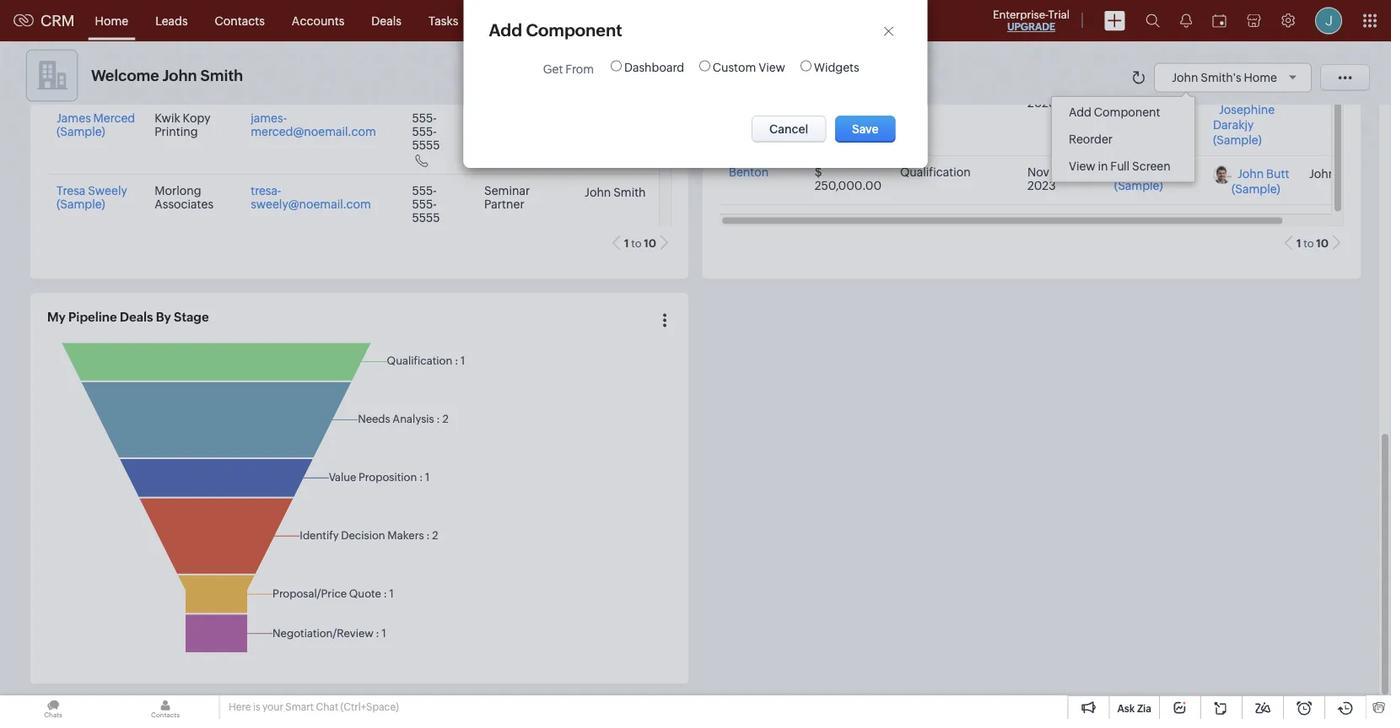 Task type: locate. For each thing, give the bounding box(es) containing it.
benton for benton (sample)
[[1115, 166, 1155, 179]]

component
[[526, 20, 623, 40], [1094, 105, 1161, 119]]

2023
[[1028, 97, 1056, 110], [1028, 179, 1056, 193]]

2 vertical spatial smith
[[614, 186, 646, 199]]

(sample) down butt
[[1232, 183, 1281, 196]]

to
[[631, 237, 642, 249], [1304, 237, 1315, 249]]

1 to 10
[[625, 237, 657, 249], [1297, 237, 1329, 249]]

2 nov from the top
[[1028, 166, 1050, 179]]

0 horizontal spatial add
[[489, 20, 522, 40]]

tresa- sweely@noemail.com link
[[251, 184, 371, 211]]

1
[[625, 237, 629, 249], [1297, 237, 1302, 249]]

2 1 to 10 from the left
[[1297, 237, 1329, 249]]

1 vertical spatial nov
[[1028, 166, 1050, 179]]

add right tasks link
[[489, 20, 522, 40]]

pipeline
[[68, 310, 117, 324]]

0 vertical spatial deals
[[372, 14, 402, 27]]

2 benton from the left
[[1115, 166, 1155, 179]]

1 vertical spatial component
[[1094, 105, 1161, 119]]

0 horizontal spatial add component
[[489, 20, 623, 40]]

benton (sample) link
[[1115, 166, 1163, 193]]

john butt (sample) link
[[1232, 168, 1290, 196]]

0 horizontal spatial 1
[[625, 237, 629, 249]]

2 5555 from the top
[[412, 211, 440, 225]]

1 horizontal spatial add component
[[1069, 105, 1161, 119]]

2023 inside "nov 21, 2023"
[[1028, 179, 1056, 193]]

nov
[[1028, 83, 1050, 97], [1028, 166, 1050, 179]]

1 benton from the left
[[729, 166, 769, 179]]

$
[[815, 166, 822, 179]]

1 vertical spatial deals
[[120, 310, 153, 324]]

1 horizontal spatial 1 to 10
[[1297, 237, 1329, 249]]

2023 inside nov 22, 2023
[[1028, 97, 1056, 110]]

0 horizontal spatial to
[[631, 237, 642, 249]]

reorder
[[1069, 133, 1113, 146]]

(sample) up tresa
[[57, 125, 105, 139]]

component down chanay at the top of page
[[1094, 105, 1161, 119]]

in
[[1098, 160, 1109, 173]]

james- merced@noemail.com
[[251, 112, 376, 139]]

1 horizontal spatial smith
[[614, 186, 646, 199]]

view left in
[[1069, 160, 1096, 173]]

john
[[163, 67, 197, 84], [1172, 70, 1199, 84], [1310, 167, 1336, 180], [1238, 168, 1264, 181], [585, 186, 611, 199]]

1 nov from the top
[[1028, 83, 1050, 97]]

1 to from the left
[[631, 237, 642, 249]]

welcome john smith
[[91, 67, 243, 84]]

1 1 to 10 from the left
[[625, 237, 657, 249]]

2 10 from the left
[[1317, 237, 1329, 249]]

2 horizontal spatial smith
[[1339, 167, 1371, 180]]

10 for nov 21, 2023
[[1317, 237, 1329, 249]]

deals left by
[[120, 310, 153, 324]]

home
[[95, 14, 128, 27], [1244, 70, 1278, 84]]

seminar partner
[[484, 184, 530, 211]]

1 horizontal spatial 10
[[1317, 237, 1329, 249]]

2 to from the left
[[1304, 237, 1315, 249]]

0 vertical spatial smith
[[201, 67, 243, 84]]

1 vertical spatial john smith
[[585, 186, 646, 199]]

1 horizontal spatial benton
[[1115, 166, 1155, 179]]

add component down chanay at the top of page
[[1069, 105, 1161, 119]]

nov inside "nov 21, 2023"
[[1028, 166, 1050, 179]]

1 for 555- 555- 5555
[[625, 237, 629, 249]]

ask
[[1118, 703, 1135, 714]]

stage
[[174, 310, 209, 324]]

benton link
[[729, 166, 769, 179]]

0 horizontal spatial benton
[[729, 166, 769, 179]]

1 2023 from the top
[[1028, 97, 1056, 110]]

chanay
[[1115, 83, 1156, 97]]

1 1 from the left
[[625, 237, 629, 249]]

(sample) inside tresa sweely (sample)
[[57, 198, 105, 211]]

None radio
[[801, 60, 812, 71]]

nov 21, 2023
[[1028, 166, 1066, 193]]

0 vertical spatial john smith
[[1310, 167, 1371, 180]]

ask zia
[[1118, 703, 1152, 714]]

0 horizontal spatial john smith
[[585, 186, 646, 199]]

butt
[[1267, 168, 1290, 181]]

benton inside benton (sample)
[[1115, 166, 1155, 179]]

view
[[759, 60, 786, 74], [1069, 160, 1096, 173]]

smith
[[201, 67, 243, 84], [1339, 167, 1371, 180], [614, 186, 646, 199]]

2 1 from the left
[[1297, 237, 1302, 249]]

dashboard
[[622, 60, 685, 74]]

0 vertical spatial component
[[526, 20, 623, 40]]

(sample)
[[1115, 97, 1163, 110], [57, 125, 105, 139], [1214, 134, 1262, 147], [1115, 179, 1163, 193], [1232, 183, 1281, 196], [57, 198, 105, 211]]

search element
[[1136, 0, 1171, 41]]

0 horizontal spatial home
[[95, 14, 128, 27]]

nov left 22,
[[1028, 83, 1050, 97]]

0 vertical spatial add
[[489, 20, 522, 40]]

0 horizontal spatial deals
[[120, 310, 153, 324]]

home up josephine
[[1244, 70, 1278, 84]]

deals left tasks link
[[372, 14, 402, 27]]

1 horizontal spatial 1
[[1297, 237, 1302, 249]]

qualification
[[901, 166, 971, 179]]

calls link
[[550, 0, 604, 41]]

john smith
[[1310, 167, 1371, 180], [585, 186, 646, 199]]

1 horizontal spatial to
[[1304, 237, 1315, 249]]

save
[[852, 122, 879, 136]]

2 2023 from the top
[[1028, 179, 1056, 193]]

calls
[[564, 14, 590, 27]]

widgets
[[812, 60, 860, 74]]

meetings
[[486, 14, 537, 27]]

1 horizontal spatial home
[[1244, 70, 1278, 84]]

None radio
[[611, 60, 622, 71], [700, 60, 711, 71], [611, 60, 622, 71], [700, 60, 711, 71]]

1 vertical spatial 555- 555- 5555
[[412, 184, 440, 225]]

1 vertical spatial 2023
[[1028, 179, 1056, 193]]

morlong
[[155, 184, 201, 198]]

1 horizontal spatial john smith
[[1310, 167, 1371, 180]]

5555
[[412, 139, 440, 152], [412, 211, 440, 225]]

accounts
[[292, 14, 345, 27]]

1 horizontal spatial view
[[1069, 160, 1096, 173]]

kopy
[[183, 112, 211, 125]]

view right custom in the top right of the page
[[759, 60, 786, 74]]

0 vertical spatial 555- 555- 5555
[[412, 112, 440, 152]]

add component
[[489, 20, 623, 40], [1069, 105, 1161, 119]]

chat
[[316, 701, 339, 713]]

(sample) inside 'john butt (sample)'
[[1232, 183, 1281, 196]]

nov left 21,
[[1028, 166, 1050, 179]]

(sample) down james merced (sample) link
[[57, 198, 105, 211]]

screen
[[1133, 160, 1171, 173]]

555- 555- 5555
[[412, 112, 440, 152], [412, 184, 440, 225]]

add component up get
[[489, 20, 623, 40]]

1 vertical spatial home
[[1244, 70, 1278, 84]]

deals link
[[358, 0, 415, 41]]

1 vertical spatial 5555
[[412, 211, 440, 225]]

0 horizontal spatial view
[[759, 60, 786, 74]]

0 horizontal spatial 10
[[644, 237, 657, 249]]

cancel
[[770, 122, 809, 136]]

4 555- from the top
[[412, 198, 437, 211]]

0 horizontal spatial 1 to 10
[[625, 237, 657, 249]]

0 vertical spatial nov
[[1028, 83, 1050, 97]]

home right the crm
[[95, 14, 128, 27]]

nov inside nov 22, 2023
[[1028, 83, 1050, 97]]

add up reorder
[[1069, 105, 1092, 119]]

1 horizontal spatial component
[[1094, 105, 1161, 119]]

0 vertical spatial 5555
[[412, 139, 440, 152]]

22,
[[1052, 83, 1069, 97]]

partner
[[484, 198, 525, 211]]

1 10 from the left
[[644, 237, 657, 249]]

1 555- from the top
[[412, 112, 437, 125]]

1 vertical spatial view
[[1069, 160, 1096, 173]]

(ctrl+space)
[[341, 701, 399, 713]]

0 vertical spatial 2023
[[1028, 97, 1056, 110]]

associates
[[155, 198, 214, 211]]

deals
[[372, 14, 402, 27], [120, 310, 153, 324]]

0 vertical spatial add component
[[489, 20, 623, 40]]

here
[[229, 701, 251, 713]]

james merced (sample) link
[[57, 112, 135, 139]]

1 vertical spatial add
[[1069, 105, 1092, 119]]

1 5555 from the top
[[412, 139, 440, 152]]

merced
[[93, 112, 135, 125]]

component up get from
[[526, 20, 623, 40]]



Task type: describe. For each thing, give the bounding box(es) containing it.
john inside 'john butt (sample)'
[[1238, 168, 1264, 181]]

1 to 10 for 555- 555- 5555
[[625, 237, 657, 249]]

crm link
[[14, 12, 75, 29]]

0 horizontal spatial component
[[526, 20, 623, 40]]

kwik
[[155, 112, 180, 125]]

printing
[[155, 125, 198, 139]]

morlong associates
[[155, 184, 214, 211]]

merced@noemail.com
[[251, 125, 376, 139]]

zia
[[1138, 703, 1152, 714]]

kwik kopy printing
[[155, 112, 211, 139]]

$ 250,000.00
[[815, 166, 882, 193]]

welcome
[[91, 67, 159, 84]]

full
[[1111, 160, 1130, 173]]

(sample) down screen
[[1115, 179, 1163, 193]]

john smith's home
[[1172, 70, 1278, 84]]

home link
[[82, 0, 142, 41]]

james- merced@noemail.com link
[[251, 112, 376, 139]]

tasks
[[429, 14, 459, 27]]

2 555- from the top
[[412, 125, 437, 139]]

nov for nov 22, 2023
[[1028, 83, 1050, 97]]

meetings link
[[472, 0, 550, 41]]

enterprise-trial upgrade
[[993, 8, 1070, 32]]

from
[[566, 62, 594, 76]]

get
[[543, 62, 563, 76]]

to for nov 21, 2023
[[1304, 237, 1315, 249]]

josephine darakjy (sample) link
[[1214, 103, 1275, 147]]

benton (sample)
[[1115, 166, 1163, 193]]

2023 for 21,
[[1028, 179, 1056, 193]]

2 555- 555- 5555 from the top
[[412, 184, 440, 225]]

leads link
[[142, 0, 201, 41]]

crm
[[41, 12, 75, 29]]

smith's
[[1201, 70, 1242, 84]]

0 vertical spatial view
[[759, 60, 786, 74]]

sweely
[[88, 184, 127, 198]]

21,
[[1052, 166, 1066, 179]]

smart
[[286, 701, 314, 713]]

0 vertical spatial home
[[95, 14, 128, 27]]

is
[[253, 701, 260, 713]]

my pipeline deals by stage
[[47, 310, 209, 324]]

1 horizontal spatial add
[[1069, 105, 1092, 119]]

tresa sweely (sample)
[[57, 184, 127, 211]]

custom view
[[711, 60, 786, 74]]

here is your smart chat (ctrl+space)
[[229, 701, 399, 713]]

contacts link
[[201, 0, 278, 41]]

10 for 555- 555- 5555
[[644, 237, 657, 249]]

sweely@noemail.com
[[251, 198, 371, 211]]

contacts image
[[112, 695, 219, 719]]

1 horizontal spatial deals
[[372, 14, 402, 27]]

view in full screen
[[1069, 160, 1171, 173]]

accounts link
[[278, 0, 358, 41]]

250,000.00
[[815, 179, 882, 193]]

chanay (sample) josephine darakjy (sample)
[[1115, 83, 1275, 147]]

upgrade
[[1008, 21, 1056, 32]]

(sample) inside james merced (sample)
[[57, 125, 105, 139]]

nov 22, 2023
[[1028, 83, 1069, 110]]

benton for benton link at right
[[729, 166, 769, 179]]

by
[[156, 310, 171, 324]]

john butt (sample)
[[1232, 168, 1290, 196]]

reports link
[[604, 0, 674, 41]]

to for 555- 555- 5555
[[631, 237, 642, 249]]

1 vertical spatial smith
[[1339, 167, 1371, 180]]

reports
[[617, 14, 660, 27]]

leads
[[155, 14, 188, 27]]

tasks link
[[415, 0, 472, 41]]

custom
[[713, 60, 756, 74]]

(sample) up screen
[[1115, 97, 1163, 110]]

john smith's home link
[[1172, 70, 1303, 84]]

james-
[[251, 112, 287, 125]]

nov for nov 21, 2023
[[1028, 166, 1050, 179]]

tresa-
[[251, 184, 281, 198]]

trial
[[1049, 8, 1070, 21]]

(sample) down darakjy
[[1214, 134, 1262, 147]]

search image
[[1146, 14, 1160, 28]]

seminar
[[484, 184, 530, 198]]

darakjy
[[1214, 119, 1254, 132]]

0 horizontal spatial smith
[[201, 67, 243, 84]]

james
[[57, 112, 91, 125]]

tresa- sweely@noemail.com
[[251, 184, 371, 211]]

james merced (sample)
[[57, 112, 135, 139]]

josephine
[[1220, 103, 1275, 117]]

tresa
[[57, 184, 86, 198]]

tresa sweely (sample) link
[[57, 184, 127, 211]]

get from
[[543, 62, 594, 76]]

2023 for 22,
[[1028, 97, 1056, 110]]

your
[[262, 701, 284, 713]]

3 555- from the top
[[412, 184, 437, 198]]

my
[[47, 310, 66, 324]]

chats image
[[0, 695, 106, 719]]

cancel button
[[752, 116, 826, 143]]

contacts
[[215, 14, 265, 27]]

1 vertical spatial add component
[[1069, 105, 1161, 119]]

1 to 10 for nov 21, 2023
[[1297, 237, 1329, 249]]

save button
[[836, 116, 896, 143]]

1 555- 555- 5555 from the top
[[412, 112, 440, 152]]

1 for nov 21, 2023
[[1297, 237, 1302, 249]]

enterprise-
[[993, 8, 1049, 21]]

chanay (sample) link
[[1115, 83, 1163, 110]]



Task type: vqa. For each thing, say whether or not it's contained in the screenshot.
to
yes



